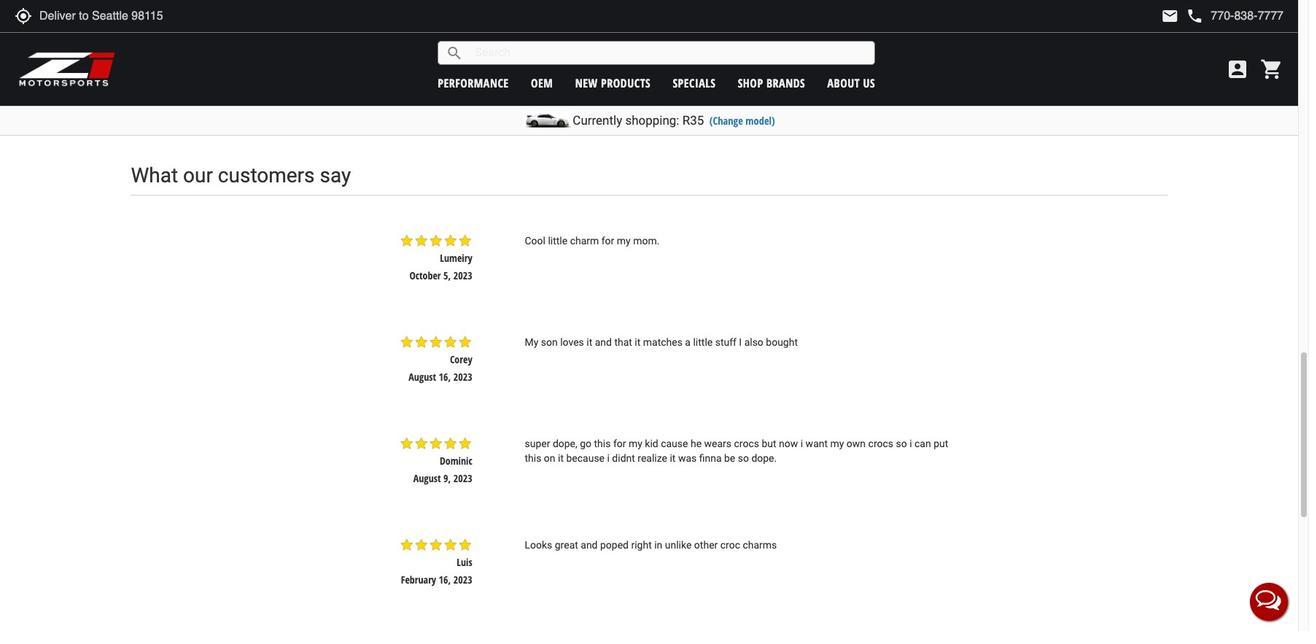 Task type: locate. For each thing, give the bounding box(es) containing it.
currently
[[573, 113, 623, 128]]

i left didnt on the bottom of the page
[[607, 453, 610, 464]]

z1 left it's
[[498, 52, 508, 66]]

season
[[901, 52, 929, 66]]

4 2023 from the top
[[454, 573, 473, 587]]

1 16, from the top
[[439, 370, 451, 384]]

t- right edition
[[891, 63, 899, 77]]

this
[[594, 438, 611, 450], [525, 453, 542, 464]]

shirt inside the z1 get slammed t-shirt star star star star star (3) $29.99
[[749, 52, 767, 66]]

0 horizontal spatial this
[[525, 453, 542, 464]]

for right charm
[[602, 235, 615, 246]]

z1 left zino's
[[326, 52, 335, 66]]

2023 for star star star star star dominic august 9, 2023
[[454, 471, 473, 485]]

cool little charm for my mom.
[[525, 235, 660, 246]]

2023 right 9,
[[454, 471, 473, 485]]

$29.99
[[539, 87, 565, 101], [707, 87, 734, 101]]

crocs
[[734, 438, 760, 450], [869, 438, 894, 450]]

dope,
[[553, 438, 578, 450]]

1 vertical spatial shop
[[738, 75, 764, 91]]

2023 down corey
[[454, 370, 473, 384]]

shop left brands
[[738, 75, 764, 91]]

t- right suck at the left of the page
[[580, 52, 587, 66]]

charm
[[570, 235, 599, 246]]

charms
[[743, 539, 777, 551]]

be
[[725, 453, 736, 464]]

0 vertical spatial 16,
[[439, 370, 451, 384]]

so right be
[[738, 453, 749, 464]]

4 z1 from the left
[[843, 52, 852, 66]]

1 horizontal spatial i
[[801, 438, 804, 450]]

august inside star star star star star dominic august 9, 2023
[[414, 471, 441, 485]]

2 $29.99 from the left
[[707, 87, 734, 101]]

oem link
[[531, 75, 553, 91]]

phone
[[1187, 7, 1204, 25]]

sale - z1 2022 boost season limited edition t-shirt star star star $23.99
[[817, 52, 961, 112]]

2023 inside star star star star star luis february 16, 2023
[[454, 573, 473, 587]]

shop brands
[[738, 75, 806, 91]]

go
[[580, 438, 592, 450]]

(change model) link
[[710, 114, 775, 128]]

$23.99
[[876, 98, 902, 112]]

crocs up be
[[734, 438, 760, 450]]

z1 motorsports logo image
[[18, 51, 116, 88]]

so
[[896, 438, 908, 450], [738, 453, 749, 464]]

mail link
[[1162, 7, 1180, 25]]

shop right ramen
[[394, 52, 413, 66]]

r35
[[683, 113, 704, 128]]

2023 right '5,'
[[454, 268, 473, 282]]

0 horizontal spatial little
[[548, 235, 568, 246]]

1 $29.99 from the left
[[539, 87, 565, 101]]

2023 down luis
[[454, 573, 473, 587]]

3 2023 from the top
[[454, 471, 473, 485]]

0 vertical spatial august
[[409, 370, 436, 384]]

1 vertical spatial august
[[414, 471, 441, 485]]

0 horizontal spatial shop
[[394, 52, 413, 66]]

i
[[801, 438, 804, 450], [910, 438, 913, 450], [607, 453, 610, 464]]

1 z1 from the left
[[326, 52, 335, 66]]

0 vertical spatial so
[[896, 438, 908, 450]]

1 vertical spatial 16,
[[439, 573, 451, 587]]

16, inside "star star star star star corey august 16, 2023"
[[439, 370, 451, 384]]

get
[[686, 52, 699, 66]]

shirt left search
[[423, 52, 442, 66]]

2023 for star star star star star lumeiry october 5, 2023
[[454, 268, 473, 282]]

z1 inside the z1 get slammed t-shirt star star star star star (3) $29.99
[[674, 52, 683, 66]]

$29.99 up the (change
[[707, 87, 734, 101]]

us
[[864, 75, 876, 91]]

croc
[[721, 539, 741, 551]]

products
[[601, 75, 651, 91]]

this down super
[[525, 453, 542, 464]]

our
[[183, 164, 213, 188]]

0 horizontal spatial $29.99
[[539, 87, 565, 101]]

corey
[[450, 352, 473, 366]]

but
[[762, 438, 777, 450]]

1 horizontal spatial this
[[594, 438, 611, 450]]

and right great
[[581, 539, 598, 551]]

this right go
[[594, 438, 611, 450]]

1 vertical spatial little
[[694, 336, 713, 348]]

1 horizontal spatial $29.99
[[707, 87, 734, 101]]

z1
[[326, 52, 335, 66], [498, 52, 508, 66], [674, 52, 683, 66], [843, 52, 852, 66]]

t- inside sale - z1 2022 boost season limited edition t-shirt star star star $23.99
[[891, 63, 899, 77]]

shirt up the (8)
[[587, 52, 606, 66]]

t- inside the z1 get slammed t-shirt star star star star star (3) $29.99
[[741, 52, 749, 66]]

1 horizontal spatial crocs
[[869, 438, 894, 450]]

z1 zino's ramen shop t-shirt
[[326, 52, 442, 66]]

shirt inside z1 it's okay to suck t-shirt star star star star star (8) $29.99
[[587, 52, 606, 66]]

super
[[525, 438, 551, 450]]

1 vertical spatial so
[[738, 453, 749, 464]]

16,
[[439, 370, 451, 384], [439, 573, 451, 587]]

z1 inside z1 it's okay to suck t-shirt star star star star star (8) $29.99
[[498, 52, 508, 66]]

2 z1 from the left
[[498, 52, 508, 66]]

1 2023 from the top
[[454, 268, 473, 282]]

august inside "star star star star star corey august 16, 2023"
[[409, 370, 436, 384]]

1 horizontal spatial shop
[[738, 75, 764, 91]]

because
[[567, 453, 605, 464]]

sale
[[817, 52, 835, 66]]

3 z1 from the left
[[674, 52, 683, 66]]

16, right the february
[[439, 573, 451, 587]]

shop
[[394, 52, 413, 66], [738, 75, 764, 91]]

shirt right boost
[[899, 63, 917, 77]]

and
[[595, 336, 612, 348], [581, 539, 598, 551]]

was
[[679, 453, 697, 464]]

now
[[779, 438, 799, 450]]

$29.99 down to
[[539, 87, 565, 101]]

okay
[[526, 52, 546, 66]]

16, inside star star star star star luis february 16, 2023
[[439, 573, 451, 587]]

so left can
[[896, 438, 908, 450]]

shirt
[[423, 52, 442, 66], [587, 52, 606, 66], [749, 52, 767, 66], [899, 63, 917, 77]]

z1 for shirt
[[326, 52, 335, 66]]

model)
[[746, 114, 775, 128]]

z1 right -
[[843, 52, 852, 66]]

and left that
[[595, 336, 612, 348]]

0 vertical spatial this
[[594, 438, 611, 450]]

edition
[[861, 63, 889, 77]]

crocs right own in the bottom right of the page
[[869, 438, 894, 450]]

ramen
[[363, 52, 391, 66]]

in
[[655, 539, 663, 551]]

z1 left get
[[674, 52, 683, 66]]

2023 inside star star star star star lumeiry october 5, 2023
[[454, 268, 473, 282]]

own
[[847, 438, 866, 450]]

put
[[934, 438, 949, 450]]

2023 inside "star star star star star corey august 16, 2023"
[[454, 370, 473, 384]]

little right a
[[694, 336, 713, 348]]

about us link
[[828, 75, 876, 91]]

2 2023 from the top
[[454, 370, 473, 384]]

didnt
[[613, 453, 636, 464]]

august
[[409, 370, 436, 384], [414, 471, 441, 485]]

it left was
[[670, 453, 676, 464]]

new
[[576, 75, 598, 91]]

little right cool
[[548, 235, 568, 246]]

limited
[[931, 52, 961, 66]]

shirt up (3)
[[749, 52, 767, 66]]

looks
[[525, 539, 553, 551]]

$29.99 inside the z1 get slammed t-shirt star star star star star (3) $29.99
[[707, 87, 734, 101]]

wears
[[705, 438, 732, 450]]

2 16, from the top
[[439, 573, 451, 587]]

16, down corey
[[439, 370, 451, 384]]

t- right "slammed"
[[741, 52, 749, 66]]

2023 inside star star star star star dominic august 9, 2023
[[454, 471, 473, 485]]

2023
[[454, 268, 473, 282], [454, 370, 473, 384], [454, 471, 473, 485], [454, 573, 473, 587]]

1 horizontal spatial so
[[896, 438, 908, 450]]

my
[[617, 235, 631, 246], [629, 438, 643, 450], [831, 438, 845, 450]]

t-
[[416, 52, 423, 66], [580, 52, 587, 66], [741, 52, 749, 66], [891, 63, 899, 77]]

performance
[[438, 75, 509, 91]]

say
[[320, 164, 351, 188]]

1 vertical spatial for
[[614, 438, 626, 450]]

shirt inside sale - z1 2022 boost season limited edition t-shirt star star star $23.99
[[899, 63, 917, 77]]

i left can
[[910, 438, 913, 450]]

star
[[509, 68, 523, 83], [523, 68, 538, 83], [538, 68, 552, 83], [552, 68, 567, 83], [567, 68, 581, 83], [677, 68, 692, 83], [692, 68, 706, 83], [706, 68, 721, 83], [721, 68, 735, 83], [735, 68, 750, 83], [845, 80, 860, 94], [860, 80, 875, 94], [875, 80, 889, 94], [400, 233, 414, 248], [414, 233, 429, 248], [429, 233, 443, 248], [443, 233, 458, 248], [458, 233, 473, 248], [400, 335, 414, 349], [414, 335, 429, 349], [429, 335, 443, 349], [443, 335, 458, 349], [458, 335, 473, 349], [400, 436, 414, 451], [414, 436, 429, 451], [429, 436, 443, 451], [443, 436, 458, 451], [458, 436, 473, 451], [400, 538, 414, 553], [414, 538, 429, 553], [429, 538, 443, 553], [443, 538, 458, 553], [458, 538, 473, 553]]

i right now
[[801, 438, 804, 450]]

0 horizontal spatial crocs
[[734, 438, 760, 450]]

0 vertical spatial shop
[[394, 52, 413, 66]]

lumeiry
[[440, 251, 473, 265]]

kid
[[645, 438, 659, 450]]

for up didnt on the bottom of the page
[[614, 438, 626, 450]]



Task type: vqa. For each thing, say whether or not it's contained in the screenshot.


Task type: describe. For each thing, give the bounding box(es) containing it.
luis
[[457, 556, 473, 569]]

(change
[[710, 114, 743, 128]]

performance link
[[438, 75, 509, 91]]

other
[[695, 539, 718, 551]]

2 horizontal spatial i
[[910, 438, 913, 450]]

shopping_cart
[[1261, 58, 1284, 81]]

shopping_cart link
[[1257, 58, 1284, 81]]

looks great and poped right in unlike other croc charms
[[525, 539, 777, 551]]

august for star star star star star dominic august 9, 2023
[[414, 471, 441, 485]]

my son loves it and that it matches a little stuff i also bought
[[525, 336, 798, 348]]

$29.99 inside z1 it's okay to suck t-shirt star star star star star (8) $29.99
[[539, 87, 565, 101]]

a
[[686, 336, 691, 348]]

2023 for star star star star star corey august 16, 2023
[[454, 370, 473, 384]]

specials link
[[673, 75, 716, 91]]

cause
[[661, 438, 689, 450]]

2023 for star star star star star luis february 16, 2023
[[454, 573, 473, 587]]

(3)
[[752, 70, 764, 81]]

z1 inside sale - z1 2022 boost season limited edition t-shirt star star star $23.99
[[843, 52, 852, 66]]

star star star star star corey august 16, 2023
[[400, 335, 473, 384]]

1 vertical spatial and
[[581, 539, 598, 551]]

it right the 'on'
[[558, 453, 564, 464]]

oem
[[531, 75, 553, 91]]

what
[[131, 164, 178, 188]]

dominic
[[440, 454, 473, 468]]

t- inside z1 it's okay to suck t-shirt star star star star star (8) $29.99
[[580, 52, 587, 66]]

9,
[[444, 471, 451, 485]]

february
[[401, 573, 436, 587]]

shopping:
[[626, 113, 680, 128]]

august for star star star star star corey august 16, 2023
[[409, 370, 436, 384]]

(8)
[[584, 70, 596, 81]]

mail phone
[[1162, 7, 1204, 25]]

dope.
[[752, 453, 777, 464]]

that
[[615, 336, 633, 348]]

my left mom.
[[617, 235, 631, 246]]

mom.
[[634, 235, 660, 246]]

for inside "super dope, go this for my kid cause he wears crocs but now i want my own crocs so i can put this on it because i didnt realize it was finna be so dope."
[[614, 438, 626, 450]]

son
[[541, 336, 558, 348]]

it right "loves"
[[587, 336, 593, 348]]

matches
[[643, 336, 683, 348]]

suck
[[559, 52, 577, 66]]

what our customers say
[[131, 164, 351, 188]]

poped
[[601, 539, 629, 551]]

0 vertical spatial for
[[602, 235, 615, 246]]

my left own in the bottom right of the page
[[831, 438, 845, 450]]

slammed
[[702, 52, 739, 66]]

also
[[745, 336, 764, 348]]

mail
[[1162, 7, 1180, 25]]

boost
[[876, 52, 899, 66]]

1 horizontal spatial little
[[694, 336, 713, 348]]

0 horizontal spatial i
[[607, 453, 610, 464]]

realize
[[638, 453, 668, 464]]

account_box
[[1227, 58, 1250, 81]]

z1 get slammed t-shirt star star star star star (3) $29.99
[[674, 52, 767, 101]]

can
[[915, 438, 932, 450]]

new products link
[[576, 75, 651, 91]]

super dope, go this for my kid cause he wears crocs but now i want my own crocs so i can put this on it because i didnt realize it was finna be so dope.
[[525, 438, 949, 464]]

2022
[[855, 52, 874, 66]]

brands
[[767, 75, 806, 91]]

specials
[[673, 75, 716, 91]]

2 crocs from the left
[[869, 438, 894, 450]]

great
[[555, 539, 579, 551]]

-
[[837, 52, 841, 66]]

unlike
[[665, 539, 692, 551]]

Search search field
[[464, 42, 875, 64]]

5,
[[444, 268, 451, 282]]

star star star star star dominic august 9, 2023
[[400, 436, 473, 485]]

star star star star star lumeiry october 5, 2023
[[400, 233, 473, 282]]

on
[[544, 453, 556, 464]]

1 vertical spatial this
[[525, 453, 542, 464]]

z1 for star
[[674, 52, 683, 66]]

0 horizontal spatial so
[[738, 453, 749, 464]]

my left "kid"
[[629, 438, 643, 450]]

about
[[828, 75, 860, 91]]

it right that
[[635, 336, 641, 348]]

i
[[740, 336, 742, 348]]

16, for star star star star star corey august 16, 2023
[[439, 370, 451, 384]]

currently shopping: r35 (change model)
[[573, 113, 775, 128]]

0 vertical spatial little
[[548, 235, 568, 246]]

bought
[[766, 336, 798, 348]]

loves
[[561, 336, 584, 348]]

z1 for t-
[[498, 52, 508, 66]]

it's
[[510, 52, 523, 66]]

star star star star star luis february 16, 2023
[[400, 538, 473, 587]]

my_location
[[15, 7, 32, 25]]

shop brands link
[[738, 75, 806, 91]]

16, for star star star star star luis february 16, 2023
[[439, 573, 451, 587]]

about us
[[828, 75, 876, 91]]

he
[[691, 438, 702, 450]]

t- left search
[[416, 52, 423, 66]]

want
[[806, 438, 828, 450]]

1 crocs from the left
[[734, 438, 760, 450]]

zino's
[[337, 52, 361, 66]]

october
[[410, 268, 441, 282]]

0 vertical spatial and
[[595, 336, 612, 348]]



